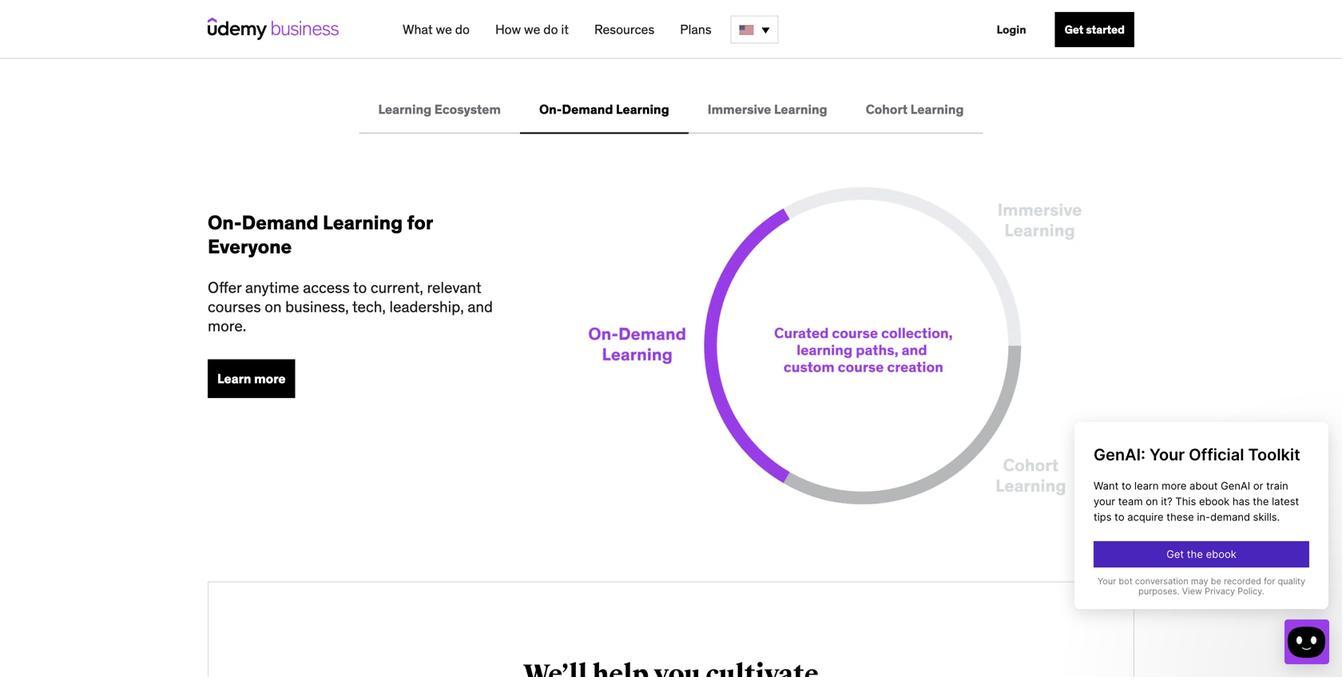 Task type: vqa. For each thing, say whether or not it's contained in the screenshot.
for growth and engagement
no



Task type: locate. For each thing, give the bounding box(es) containing it.
how
[[496, 21, 521, 38]]

more.
[[208, 316, 246, 335]]

demand
[[562, 101, 613, 117], [242, 211, 319, 235]]

1 horizontal spatial we
[[524, 21, 541, 38]]

1 vertical spatial on-
[[208, 211, 242, 235]]

do inside popup button
[[455, 21, 470, 38]]

more
[[254, 370, 286, 387]]

we for what
[[436, 21, 452, 38]]

do
[[455, 21, 470, 38], [544, 21, 558, 38]]

learn more
[[217, 370, 286, 387]]

cohort learning link
[[847, 86, 984, 134]]

1 horizontal spatial right
[[855, 0, 886, 16]]

on- inside on-demand learning for everyone
[[208, 211, 242, 235]]

on-demand learning
[[540, 101, 670, 117]]

do inside popup button
[[544, 21, 558, 38]]

on-demand learning link
[[520, 86, 689, 134]]

1 vertical spatial and
[[468, 297, 493, 316]]

0 horizontal spatial the
[[673, 0, 695, 16]]

anytime
[[245, 278, 299, 297]]

everyone
[[208, 235, 292, 259]]

1 the from the left
[[673, 0, 695, 16]]

we inside popup button
[[436, 21, 452, 38]]

with
[[641, 0, 669, 16]]

0 vertical spatial on-
[[540, 101, 562, 117]]

do left it
[[544, 21, 558, 38]]

immersive learning link
[[689, 86, 847, 134]]

ecosystem.
[[718, 16, 795, 35]]

through
[[772, 0, 825, 16]]

1 vertical spatial demand
[[242, 211, 319, 235]]

access
[[303, 278, 350, 297]]

0 horizontal spatial demand
[[242, 211, 319, 235]]

we down your
[[524, 21, 541, 38]]

1 horizontal spatial demand
[[562, 101, 613, 117]]

we for how
[[524, 21, 541, 38]]

tab list containing learning ecosystem
[[208, 86, 1135, 134]]

cohort
[[866, 101, 908, 117]]

business,
[[285, 297, 349, 316]]

the up plans
[[673, 0, 695, 16]]

and
[[548, 16, 573, 35], [468, 297, 493, 316]]

1 do from the left
[[455, 21, 470, 38]]

resources
[[595, 21, 655, 38]]

at
[[503, 0, 517, 16]]

1 horizontal spatial do
[[544, 21, 558, 38]]

resources button
[[588, 15, 661, 44]]

and left the an
[[548, 16, 573, 35]]

learn more button
[[208, 359, 295, 398]]

tab list
[[208, 86, 1135, 134]]

2 we from the left
[[524, 21, 541, 38]]

the
[[673, 0, 695, 16], [829, 0, 851, 16]]

plans button
[[674, 15, 718, 44]]

1 horizontal spatial the
[[829, 0, 851, 16]]

on- for on-demand learning
[[540, 101, 562, 117]]

courses
[[208, 297, 261, 316]]

the right 'through'
[[829, 0, 851, 16]]

and inside develop everyone at your organization with the right skills through the right modalities, and an extensive partner ecosystem.
[[548, 16, 573, 35]]

what we do button
[[396, 15, 476, 44]]

0 vertical spatial demand
[[562, 101, 613, 117]]

offer anytime access to current, relevant courses on business, tech, leadership, and more.
[[208, 278, 493, 335]]

we
[[436, 21, 452, 38], [524, 21, 541, 38]]

skills
[[734, 0, 768, 16]]

0 horizontal spatial on-
[[208, 211, 242, 235]]

do down everyone on the left top of page
[[455, 21, 470, 38]]

right
[[699, 0, 731, 16], [855, 0, 886, 16]]

0 horizontal spatial and
[[468, 297, 493, 316]]

we inside popup button
[[524, 21, 541, 38]]

1 horizontal spatial on-
[[540, 101, 562, 117]]

learning
[[378, 101, 432, 117], [616, 101, 670, 117], [775, 101, 828, 117], [911, 101, 964, 117], [323, 211, 403, 235]]

immersive
[[708, 101, 772, 117]]

we right 'what' on the top
[[436, 21, 452, 38]]

immersive learning
[[708, 101, 828, 117]]

right left the modalities,
[[855, 0, 886, 16]]

0 horizontal spatial right
[[699, 0, 731, 16]]

1 horizontal spatial and
[[548, 16, 573, 35]]

login
[[997, 22, 1027, 37]]

plans
[[680, 21, 712, 38]]

0 vertical spatial and
[[548, 16, 573, 35]]

on-demand learning for everyone
[[208, 211, 433, 259]]

learn more link
[[208, 359, 295, 398]]

get
[[1065, 22, 1084, 37]]

on-
[[540, 101, 562, 117], [208, 211, 242, 235]]

current,
[[371, 278, 424, 297]]

1 we from the left
[[436, 21, 452, 38]]

0 horizontal spatial we
[[436, 21, 452, 38]]

offer
[[208, 278, 242, 297]]

tech,
[[352, 297, 386, 316]]

right up plans
[[699, 0, 731, 16]]

an
[[577, 16, 593, 35]]

and right leadership,
[[468, 297, 493, 316]]

develop
[[379, 0, 434, 16]]

learning inside on-demand learning for everyone
[[323, 211, 403, 235]]

demand inside on-demand learning for everyone
[[242, 211, 319, 235]]

demand inside tab list
[[562, 101, 613, 117]]

to
[[353, 278, 367, 297]]

0 horizontal spatial do
[[455, 21, 470, 38]]

udemy business image
[[208, 18, 339, 40]]

2 do from the left
[[544, 21, 558, 38]]



Task type: describe. For each thing, give the bounding box(es) containing it.
ecosystem
[[435, 101, 501, 117]]

get started
[[1065, 22, 1125, 37]]

what we do
[[403, 21, 470, 38]]

do for how we do it
[[544, 21, 558, 38]]

how we do it button
[[489, 15, 575, 44]]

leadership,
[[390, 297, 464, 316]]

get started link
[[1056, 12, 1135, 47]]

on- for on-demand learning for everyone
[[208, 211, 242, 235]]

do for what we do
[[455, 21, 470, 38]]

and inside offer anytime access to current, relevant courses on business, tech, leadership, and more.
[[468, 297, 493, 316]]

for
[[407, 211, 433, 235]]

it
[[561, 21, 569, 38]]

everyone
[[438, 0, 500, 16]]

2 right from the left
[[855, 0, 886, 16]]

relevant
[[427, 278, 482, 297]]

partner
[[665, 16, 715, 35]]

extensive
[[597, 16, 661, 35]]

modalities,
[[890, 0, 964, 16]]

what
[[403, 21, 433, 38]]

learning ecosystem
[[378, 101, 501, 117]]

how we do it
[[496, 21, 569, 38]]

demand for on-demand learning
[[562, 101, 613, 117]]

learn
[[217, 370, 251, 387]]

learning ecosystem link
[[359, 86, 520, 134]]

demand for on-demand learning for everyone
[[242, 211, 319, 235]]

develop everyone at your organization with the right skills through the right modalities, and an extensive partner ecosystem.
[[379, 0, 964, 35]]

on
[[265, 297, 282, 316]]

organization
[[553, 0, 637, 16]]

your
[[520, 0, 550, 16]]

cohort learning
[[866, 101, 964, 117]]

started
[[1087, 22, 1125, 37]]

1 right from the left
[[699, 0, 731, 16]]

login button
[[988, 12, 1036, 47]]

2 the from the left
[[829, 0, 851, 16]]

menu navigation
[[390, 0, 1135, 59]]



